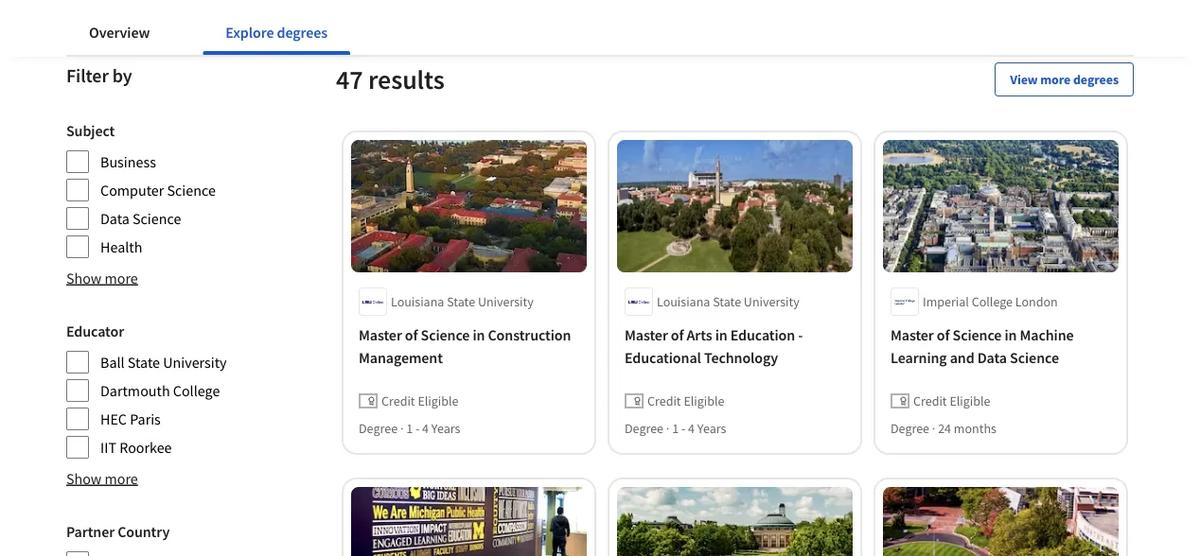 Task type: locate. For each thing, give the bounding box(es) containing it.
· for master of science in machine learning and data science
[[932, 420, 936, 437]]

master
[[359, 326, 402, 345], [625, 326, 668, 345], [891, 326, 934, 345]]

1 credit from the left
[[382, 393, 415, 410]]

partner
[[66, 523, 115, 542]]

1 horizontal spatial louisiana
[[657, 294, 710, 311]]

show more down iit
[[66, 470, 138, 488]]

0 horizontal spatial louisiana state university
[[391, 294, 534, 311]]

1 4 from the left
[[422, 420, 429, 437]]

2 vertical spatial more
[[105, 470, 138, 488]]

3 of from the left
[[937, 326, 950, 345]]

university
[[478, 294, 534, 311], [744, 294, 800, 311], [163, 353, 227, 372]]

1 horizontal spatial credit eligible
[[648, 393, 725, 410]]

show down iit
[[66, 470, 102, 488]]

of
[[405, 326, 418, 345], [671, 326, 684, 345], [937, 326, 950, 345]]

years down management
[[432, 420, 460, 437]]

1 vertical spatial show more
[[66, 470, 138, 488]]

2 horizontal spatial master
[[891, 326, 934, 345]]

3 master from the left
[[891, 326, 934, 345]]

2 show from the top
[[66, 470, 102, 488]]

· for master of science in construction management
[[400, 420, 404, 437]]

3 credit from the left
[[914, 393, 947, 410]]

credit for master of arts in education - educational technology
[[648, 393, 681, 410]]

2 horizontal spatial university
[[744, 294, 800, 311]]

university up 'education'
[[744, 294, 800, 311]]

1 horizontal spatial state
[[447, 294, 475, 311]]

1 horizontal spatial of
[[671, 326, 684, 345]]

3 credit eligible from the left
[[914, 393, 991, 410]]

degree
[[359, 420, 398, 437], [625, 420, 664, 437], [891, 420, 930, 437]]

2 credit eligible from the left
[[648, 393, 725, 410]]

health
[[100, 238, 142, 257]]

paris
[[130, 410, 161, 429]]

0 vertical spatial college
[[972, 294, 1013, 311]]

iit
[[100, 438, 116, 457]]

university up dartmouth college
[[163, 353, 227, 372]]

degree · 1 - 4 years
[[359, 420, 460, 437], [625, 420, 726, 437]]

2 in from the left
[[715, 326, 728, 345]]

1 louisiana from the left
[[391, 294, 444, 311]]

credit eligible for master of arts in education - educational technology
[[648, 393, 725, 410]]

master of science in construction management
[[359, 326, 571, 367]]

1 horizontal spatial data
[[978, 348, 1007, 367]]

0 vertical spatial data
[[100, 209, 130, 228]]

science inside the master of science in construction management
[[421, 326, 470, 345]]

ball
[[100, 353, 125, 372]]

hec
[[100, 410, 127, 429]]

1 horizontal spatial degree · 1 - 4 years
[[625, 420, 726, 437]]

master up learning
[[891, 326, 934, 345]]

2 horizontal spatial of
[[937, 326, 950, 345]]

credit for master of science in construction management
[[382, 393, 415, 410]]

2 show more from the top
[[66, 470, 138, 488]]

show more button down health
[[66, 267, 138, 290]]

data
[[100, 209, 130, 228], [978, 348, 1007, 367]]

4 down management
[[422, 420, 429, 437]]

state up the master of science in construction management at the left of page
[[447, 294, 475, 311]]

2 credit from the left
[[648, 393, 681, 410]]

2 louisiana from the left
[[657, 294, 710, 311]]

1 horizontal spatial degree
[[625, 420, 664, 437]]

dartmouth
[[100, 382, 170, 400]]

0 vertical spatial show more
[[66, 269, 138, 288]]

1 vertical spatial college
[[173, 382, 220, 400]]

in for education
[[715, 326, 728, 345]]

master of science in construction management link
[[359, 324, 579, 369]]

degree for master of science in construction management
[[359, 420, 398, 437]]

1 horizontal spatial 4
[[688, 420, 695, 437]]

4
[[422, 420, 429, 437], [688, 420, 695, 437]]

show more button down iit
[[66, 468, 138, 490]]

university up construction
[[478, 294, 534, 311]]

2 horizontal spatial in
[[1005, 326, 1017, 345]]

credit eligible down the educational
[[648, 393, 725, 410]]

filter by
[[66, 64, 132, 88]]

3 eligible from the left
[[950, 393, 991, 410]]

1 master from the left
[[359, 326, 402, 345]]

credit up the degree · 24 months
[[914, 393, 947, 410]]

master up the educational
[[625, 326, 668, 345]]

master inside master of science in machine learning and data science
[[891, 326, 934, 345]]

1 horizontal spatial credit
[[648, 393, 681, 410]]

hec paris
[[100, 410, 161, 429]]

eligible down management
[[418, 393, 459, 410]]

1
[[406, 420, 413, 437], [672, 420, 679, 437]]

more down iit
[[105, 470, 138, 488]]

louisiana up management
[[391, 294, 444, 311]]

partner country
[[66, 523, 170, 542]]

1 louisiana state university from the left
[[391, 294, 534, 311]]

of left the arts
[[671, 326, 684, 345]]

- down the educational
[[682, 420, 686, 437]]

show more
[[66, 269, 138, 288], [66, 470, 138, 488]]

2 horizontal spatial eligible
[[950, 393, 991, 410]]

credit eligible up 24
[[914, 393, 991, 410]]

degree down management
[[359, 420, 398, 437]]

degree · 1 - 4 years for master of arts in education - educational technology
[[625, 420, 726, 437]]

science
[[167, 181, 216, 200], [133, 209, 181, 228], [421, 326, 470, 345], [953, 326, 1002, 345], [1010, 348, 1059, 367]]

- for master of arts in education - educational technology
[[682, 420, 686, 437]]

2 horizontal spatial ·
[[932, 420, 936, 437]]

2 horizontal spatial state
[[713, 294, 741, 311]]

data science
[[100, 209, 181, 228]]

louisiana state university up the arts
[[657, 294, 800, 311]]

0 horizontal spatial college
[[173, 382, 220, 400]]

1 of from the left
[[405, 326, 418, 345]]

of for master of arts in education - educational technology
[[671, 326, 684, 345]]

tab list
[[66, 9, 381, 55]]

2 horizontal spatial degree
[[891, 420, 930, 437]]

3 degree from the left
[[891, 420, 930, 437]]

1 vertical spatial data
[[978, 348, 1007, 367]]

in inside master of science in machine learning and data science
[[1005, 326, 1017, 345]]

3 · from the left
[[932, 420, 936, 437]]

of inside the master of science in construction management
[[405, 326, 418, 345]]

degrees inside view more degrees button
[[1074, 71, 1119, 88]]

1 1 from the left
[[406, 420, 413, 437]]

state inside educator group
[[128, 353, 160, 372]]

1 horizontal spatial -
[[682, 420, 686, 437]]

2 4 from the left
[[688, 420, 695, 437]]

master of science in machine learning and data science link
[[891, 324, 1111, 369]]

show more button for health
[[66, 267, 138, 290]]

0 vertical spatial show
[[66, 269, 102, 288]]

1 eligible from the left
[[418, 393, 459, 410]]

1 vertical spatial show
[[66, 470, 102, 488]]

- for master of science in construction management
[[416, 420, 420, 437]]

state up dartmouth
[[128, 353, 160, 372]]

1 horizontal spatial 1
[[672, 420, 679, 437]]

1 for master of arts in education - educational technology
[[672, 420, 679, 437]]

1 vertical spatial more
[[105, 269, 138, 288]]

1 horizontal spatial degrees
[[1074, 71, 1119, 88]]

0 horizontal spatial master
[[359, 326, 402, 345]]

0 horizontal spatial 4
[[422, 420, 429, 437]]

2 horizontal spatial credit eligible
[[914, 393, 991, 410]]

more right view
[[1041, 71, 1071, 88]]

in right the arts
[[715, 326, 728, 345]]

master inside "master of arts in education - educational technology"
[[625, 326, 668, 345]]

in left construction
[[473, 326, 485, 345]]

credit eligible down management
[[382, 393, 459, 410]]

machine
[[1020, 326, 1074, 345]]

show more down health
[[66, 269, 138, 288]]

state for science
[[447, 294, 475, 311]]

0 horizontal spatial degrees
[[277, 23, 328, 42]]

of for master of science in construction management
[[405, 326, 418, 345]]

1 for master of science in construction management
[[406, 420, 413, 437]]

1 horizontal spatial years
[[698, 420, 726, 437]]

educator group
[[66, 320, 227, 460]]

in left machine
[[1005, 326, 1017, 345]]

degrees right explore
[[277, 23, 328, 42]]

years down technology
[[698, 420, 726, 437]]

master inside the master of science in construction management
[[359, 326, 402, 345]]

show for iit roorkee
[[66, 470, 102, 488]]

1 horizontal spatial master
[[625, 326, 668, 345]]

science up the data science at the top left
[[167, 181, 216, 200]]

college inside educator group
[[173, 382, 220, 400]]

in inside the master of science in construction management
[[473, 326, 485, 345]]

degree · 1 - 4 years down management
[[359, 420, 460, 437]]

degree · 24 months
[[891, 420, 997, 437]]

college
[[972, 294, 1013, 311], [173, 382, 220, 400]]

2 horizontal spatial credit
[[914, 393, 947, 410]]

2 1 from the left
[[672, 420, 679, 437]]

louisiana up the arts
[[657, 294, 710, 311]]

- right 'education'
[[798, 326, 803, 345]]

arts
[[687, 326, 712, 345]]

1 vertical spatial show more button
[[66, 468, 138, 490]]

1 horizontal spatial eligible
[[684, 393, 725, 410]]

show down health
[[66, 269, 102, 288]]

0 horizontal spatial eligible
[[418, 393, 459, 410]]

1 vertical spatial degrees
[[1074, 71, 1119, 88]]

1 horizontal spatial university
[[478, 294, 534, 311]]

show
[[66, 269, 102, 288], [66, 470, 102, 488]]

0 horizontal spatial degree
[[359, 420, 398, 437]]

0 vertical spatial degrees
[[277, 23, 328, 42]]

1 show more from the top
[[66, 269, 138, 288]]

2 degree from the left
[[625, 420, 664, 437]]

in inside "master of arts in education - educational technology"
[[715, 326, 728, 345]]

1 degree from the left
[[359, 420, 398, 437]]

science down machine
[[1010, 348, 1059, 367]]

state for arts
[[713, 294, 741, 311]]

1 credit eligible from the left
[[382, 393, 459, 410]]

0 horizontal spatial ·
[[400, 420, 404, 437]]

1 degree · 1 - 4 years from the left
[[359, 420, 460, 437]]

science up and
[[953, 326, 1002, 345]]

2 master from the left
[[625, 326, 668, 345]]

college for dartmouth
[[173, 382, 220, 400]]

credit eligible
[[382, 393, 459, 410], [648, 393, 725, 410], [914, 393, 991, 410]]

2 years from the left
[[698, 420, 726, 437]]

overview button
[[66, 9, 173, 55]]

explore degrees
[[226, 23, 328, 42]]

master up management
[[359, 326, 402, 345]]

1 down management
[[406, 420, 413, 437]]

university for education
[[744, 294, 800, 311]]

4 down the educational
[[688, 420, 695, 437]]

1 show more button from the top
[[66, 267, 138, 290]]

· down management
[[400, 420, 404, 437]]

degrees right view
[[1074, 71, 1119, 88]]

0 horizontal spatial credit eligible
[[382, 393, 459, 410]]

47 results
[[336, 63, 445, 96]]

0 horizontal spatial -
[[416, 420, 420, 437]]

0 horizontal spatial data
[[100, 209, 130, 228]]

data up health
[[100, 209, 130, 228]]

construction
[[488, 326, 571, 345]]

0 horizontal spatial state
[[128, 353, 160, 372]]

more
[[1041, 71, 1071, 88], [105, 269, 138, 288], [105, 470, 138, 488]]

1 horizontal spatial louisiana state university
[[657, 294, 800, 311]]

credit
[[382, 393, 415, 410], [648, 393, 681, 410], [914, 393, 947, 410]]

eligible for management
[[418, 393, 459, 410]]

0 horizontal spatial in
[[473, 326, 485, 345]]

degree for master of arts in education - educational technology
[[625, 420, 664, 437]]

of inside master of science in machine learning and data science
[[937, 326, 950, 345]]

1 horizontal spatial college
[[972, 294, 1013, 311]]

in
[[473, 326, 485, 345], [715, 326, 728, 345], [1005, 326, 1017, 345]]

of up management
[[405, 326, 418, 345]]

louisiana state university
[[391, 294, 534, 311], [657, 294, 800, 311]]

2 louisiana state university from the left
[[657, 294, 800, 311]]

credit down the educational
[[648, 393, 681, 410]]

of down imperial
[[937, 326, 950, 345]]

country
[[118, 523, 170, 542]]

of inside "master of arts in education - educational technology"
[[671, 326, 684, 345]]

degree · 1 - 4 years down the educational
[[625, 420, 726, 437]]

0 horizontal spatial of
[[405, 326, 418, 345]]

4 for science
[[422, 420, 429, 437]]

master of science in machine learning and data science
[[891, 326, 1074, 367]]

1 down the educational
[[672, 420, 679, 437]]

1 horizontal spatial ·
[[666, 420, 670, 437]]

louisiana
[[391, 294, 444, 311], [657, 294, 710, 311]]

2 degree · 1 - 4 years from the left
[[625, 420, 726, 437]]

management
[[359, 348, 443, 367]]

0 horizontal spatial university
[[163, 353, 227, 372]]

college left london
[[972, 294, 1013, 311]]

iit roorkee
[[100, 438, 172, 457]]

2 eligible from the left
[[684, 393, 725, 410]]

years
[[432, 420, 460, 437], [698, 420, 726, 437]]

degrees
[[277, 23, 328, 42], [1074, 71, 1119, 88]]

0 horizontal spatial 1
[[406, 420, 413, 437]]

eligible
[[418, 393, 459, 410], [684, 393, 725, 410], [950, 393, 991, 410]]

data right and
[[978, 348, 1007, 367]]

0 vertical spatial show more button
[[66, 267, 138, 290]]

1 · from the left
[[400, 420, 404, 437]]

-
[[798, 326, 803, 345], [416, 420, 420, 437], [682, 420, 686, 437]]

1 show from the top
[[66, 269, 102, 288]]

· left 24
[[932, 420, 936, 437]]

3 in from the left
[[1005, 326, 1017, 345]]

2 horizontal spatial -
[[798, 326, 803, 345]]

degree down the educational
[[625, 420, 664, 437]]

1 years from the left
[[432, 420, 460, 437]]

show more button
[[66, 267, 138, 290], [66, 468, 138, 490]]

0 horizontal spatial credit
[[382, 393, 415, 410]]

0 horizontal spatial degree · 1 - 4 years
[[359, 420, 460, 437]]

· for master of arts in education - educational technology
[[666, 420, 670, 437]]

louisiana for science
[[391, 294, 444, 311]]

louisiana state university up the master of science in construction management at the left of page
[[391, 294, 534, 311]]

2 · from the left
[[666, 420, 670, 437]]

state up master of arts in education - educational technology link
[[713, 294, 741, 311]]

0 horizontal spatial louisiana
[[391, 294, 444, 311]]

0 horizontal spatial years
[[432, 420, 460, 437]]

1 horizontal spatial in
[[715, 326, 728, 345]]

· down the educational
[[666, 420, 670, 437]]

0 vertical spatial more
[[1041, 71, 1071, 88]]

louisiana state university for science
[[391, 294, 534, 311]]

more down health
[[105, 269, 138, 288]]

·
[[400, 420, 404, 437], [666, 420, 670, 437], [932, 420, 936, 437]]

2 of from the left
[[671, 326, 684, 345]]

- down management
[[416, 420, 420, 437]]

science up management
[[421, 326, 470, 345]]

degree left 24
[[891, 420, 930, 437]]

2 show more button from the top
[[66, 468, 138, 490]]

university for construction
[[478, 294, 534, 311]]

state
[[447, 294, 475, 311], [713, 294, 741, 311], [128, 353, 160, 372]]

eligible down "master of arts in education - educational technology"
[[684, 393, 725, 410]]

college down ball state university
[[173, 382, 220, 400]]

1 in from the left
[[473, 326, 485, 345]]

educational
[[625, 348, 701, 367]]

credit down management
[[382, 393, 415, 410]]

eligible up months
[[950, 393, 991, 410]]



Task type: vqa. For each thing, say whether or not it's contained in the screenshot.


Task type: describe. For each thing, give the bounding box(es) containing it.
data inside master of science in machine learning and data science
[[978, 348, 1007, 367]]

more for computer science
[[105, 269, 138, 288]]

view more degrees button
[[995, 62, 1134, 97]]

educator
[[66, 322, 124, 341]]

education
[[731, 326, 795, 345]]

view more degrees
[[1010, 71, 1119, 88]]

tab list containing overview
[[66, 9, 381, 55]]

show more for iit roorkee
[[66, 470, 138, 488]]

show for health
[[66, 269, 102, 288]]

years for arts
[[698, 420, 726, 437]]

24
[[938, 420, 951, 437]]

credit eligible for master of science in construction management
[[382, 393, 459, 410]]

overview
[[89, 23, 150, 42]]

imperial
[[923, 294, 969, 311]]

ball state university
[[100, 353, 227, 372]]

business
[[100, 152, 156, 171]]

eligible for -
[[684, 393, 725, 410]]

degrees inside explore degrees button
[[277, 23, 328, 42]]

master of arts in education - educational technology
[[625, 326, 803, 367]]

roorkee
[[119, 438, 172, 457]]

eligible for learning
[[950, 393, 991, 410]]

master for master of arts in education - educational technology
[[625, 326, 668, 345]]

dartmouth college
[[100, 382, 220, 400]]

by
[[112, 64, 132, 88]]

computer science
[[100, 181, 216, 200]]

data inside subject 'group'
[[100, 209, 130, 228]]

and
[[950, 348, 975, 367]]

in for machine
[[1005, 326, 1017, 345]]

47
[[336, 63, 363, 96]]

of for master of science in machine learning and data science
[[937, 326, 950, 345]]

imperial college london
[[923, 294, 1058, 311]]

technology
[[704, 348, 778, 367]]

- inside "master of arts in education - educational technology"
[[798, 326, 803, 345]]

louisiana state university for arts
[[657, 294, 800, 311]]

london
[[1016, 294, 1058, 311]]

4 for arts
[[688, 420, 695, 437]]

subject
[[66, 121, 115, 140]]

master for master of science in machine learning and data science
[[891, 326, 934, 345]]

more for dartmouth college
[[105, 470, 138, 488]]

computer
[[100, 181, 164, 200]]

years for science
[[432, 420, 460, 437]]

university inside educator group
[[163, 353, 227, 372]]

results
[[368, 63, 445, 96]]

science down computer science
[[133, 209, 181, 228]]

months
[[954, 420, 997, 437]]

learning
[[891, 348, 947, 367]]

master of arts in education - educational technology link
[[625, 324, 845, 369]]

view
[[1010, 71, 1038, 88]]

partner country group
[[66, 521, 227, 557]]

degree for master of science in machine learning and data science
[[891, 420, 930, 437]]

explore
[[226, 23, 274, 42]]

in for construction
[[473, 326, 485, 345]]

filter
[[66, 64, 109, 88]]

subject group
[[66, 119, 227, 259]]

explore degrees button
[[203, 9, 350, 55]]

louisiana for arts
[[657, 294, 710, 311]]

credit for master of science in machine learning and data science
[[914, 393, 947, 410]]

master for master of science in construction management
[[359, 326, 402, 345]]

show more for health
[[66, 269, 138, 288]]

degree · 1 - 4 years for master of science in construction management
[[359, 420, 460, 437]]

college for imperial
[[972, 294, 1013, 311]]

credit eligible for master of science in machine learning and data science
[[914, 393, 991, 410]]

show more button for iit roorkee
[[66, 468, 138, 490]]



